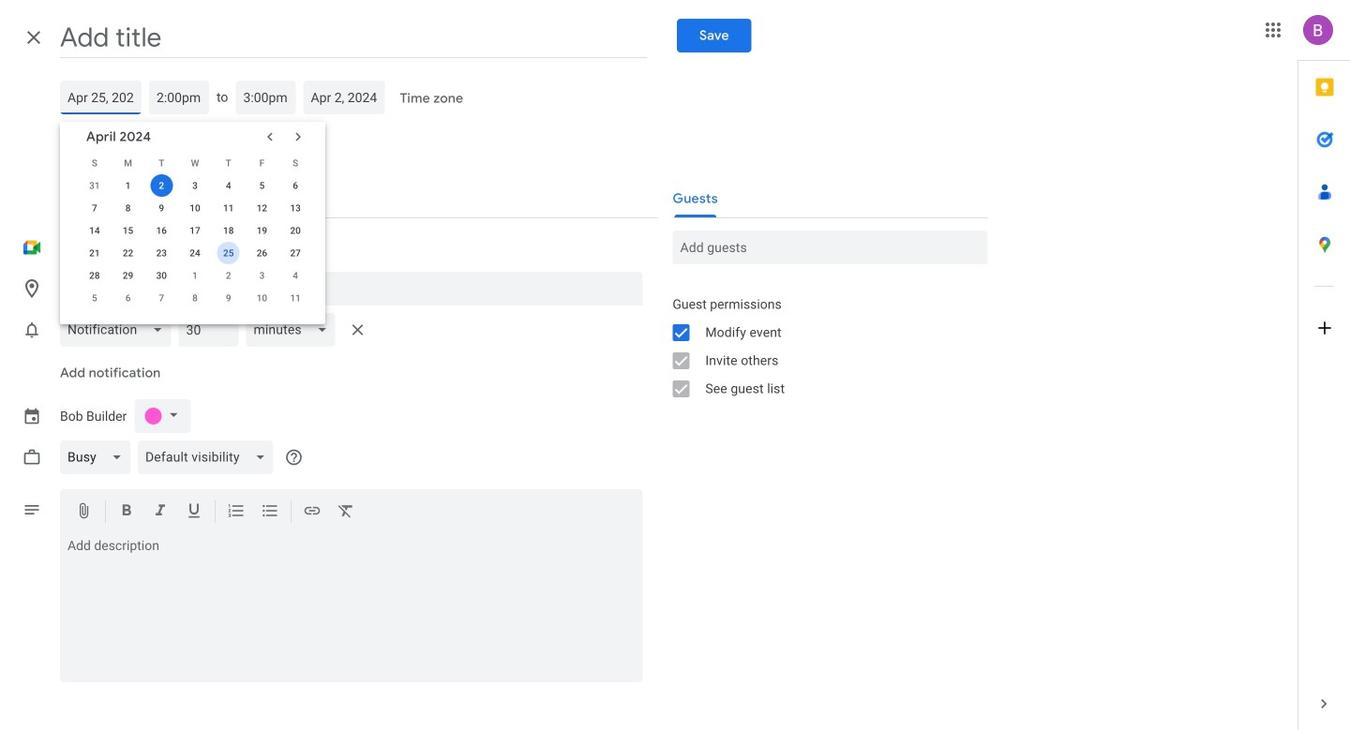 Task type: locate. For each thing, give the bounding box(es) containing it.
22 element
[[117, 242, 139, 265]]

Minutes in advance for notification number field
[[186, 313, 231, 347]]

Start time text field
[[157, 81, 202, 114]]

Add location text field
[[68, 272, 635, 306]]

20 element
[[284, 220, 307, 242]]

Title text field
[[60, 17, 647, 58]]

1 row from the top
[[78, 152, 312, 174]]

row
[[78, 152, 312, 174], [78, 174, 312, 197], [78, 197, 312, 220], [78, 220, 312, 242], [78, 242, 312, 265], [78, 265, 312, 287], [78, 287, 312, 310]]

tab list
[[1299, 61, 1351, 678]]

23 element
[[150, 242, 173, 265]]

26 element
[[251, 242, 273, 265]]

cell
[[145, 174, 178, 197], [212, 242, 245, 265]]

End date text field
[[311, 81, 378, 114]]

may 4 element
[[284, 265, 307, 287]]

5 row from the top
[[78, 242, 312, 265]]

may 1 element
[[184, 265, 206, 287]]

17 element
[[184, 220, 206, 242]]

cell left 3 'element'
[[145, 174, 178, 197]]

7 element
[[83, 197, 106, 220]]

6 row from the top
[[78, 265, 312, 287]]

7 row from the top
[[78, 287, 312, 310]]

5 element
[[251, 174, 273, 197]]

29 element
[[117, 265, 139, 287]]

cell left the "26" element
[[212, 242, 245, 265]]

None field
[[60, 308, 179, 353], [246, 308, 343, 353], [60, 435, 138, 480], [138, 435, 281, 480], [60, 308, 179, 353], [246, 308, 343, 353], [60, 435, 138, 480], [138, 435, 281, 480]]

0 vertical spatial cell
[[145, 174, 178, 197]]

1 horizontal spatial cell
[[212, 242, 245, 265]]

3 row from the top
[[78, 197, 312, 220]]

6 element
[[284, 174, 307, 197]]

18 element
[[217, 220, 240, 242]]

27 element
[[284, 242, 307, 265]]

row group
[[78, 174, 312, 310]]

10 element
[[184, 197, 206, 220]]

may 11 element
[[284, 287, 307, 310]]

30 minutes before element
[[60, 308, 373, 353]]

11 element
[[217, 197, 240, 220]]

9 element
[[150, 197, 173, 220]]

21 element
[[83, 242, 106, 265]]

may 3 element
[[251, 265, 273, 287]]

may 6 element
[[117, 287, 139, 310]]

group
[[658, 291, 988, 403]]



Task type: describe. For each thing, give the bounding box(es) containing it.
bold image
[[117, 502, 136, 524]]

april 2024 grid
[[78, 152, 312, 310]]

14 element
[[83, 220, 106, 242]]

insert link image
[[303, 502, 322, 524]]

3 element
[[184, 174, 206, 197]]

Start date text field
[[68, 81, 134, 114]]

30 element
[[150, 265, 173, 287]]

may 8 element
[[184, 287, 206, 310]]

may 2 element
[[217, 265, 240, 287]]

may 5 element
[[83, 287, 106, 310]]

13 element
[[284, 197, 307, 220]]

16 element
[[150, 220, 173, 242]]

19 element
[[251, 220, 273, 242]]

28 element
[[83, 265, 106, 287]]

underline image
[[185, 502, 204, 524]]

may 9 element
[[217, 287, 240, 310]]

End time text field
[[243, 81, 288, 114]]

Description text field
[[60, 538, 643, 679]]

bulleted list image
[[261, 502, 280, 524]]

2 row from the top
[[78, 174, 312, 197]]

2, today element
[[150, 174, 173, 197]]

8 element
[[117, 197, 139, 220]]

Guests text field
[[680, 231, 981, 265]]

0 horizontal spatial cell
[[145, 174, 178, 197]]

formatting options toolbar
[[60, 490, 643, 535]]

24 element
[[184, 242, 206, 265]]

italic image
[[151, 502, 170, 524]]

may 10 element
[[251, 287, 273, 310]]

may 7 element
[[150, 287, 173, 310]]

1 vertical spatial cell
[[212, 242, 245, 265]]

4 row from the top
[[78, 220, 312, 242]]

12 element
[[251, 197, 273, 220]]

25 element
[[217, 242, 240, 265]]

march 31 element
[[83, 174, 106, 197]]

15 element
[[117, 220, 139, 242]]

1 element
[[117, 174, 139, 197]]

4 element
[[217, 174, 240, 197]]

numbered list image
[[227, 502, 246, 524]]

remove formatting image
[[337, 502, 356, 524]]



Task type: vqa. For each thing, say whether or not it's contained in the screenshot.
heading in the calendar element
no



